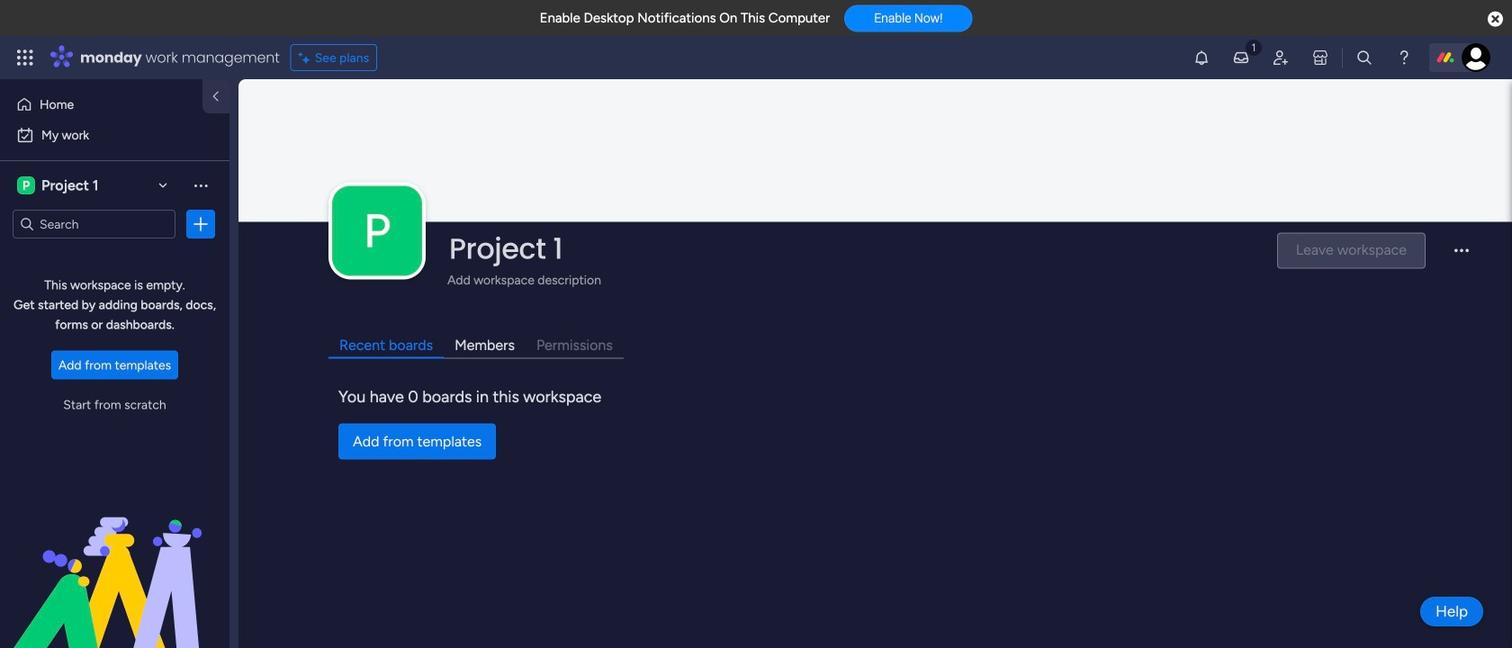 Task type: describe. For each thing, give the bounding box(es) containing it.
help image
[[1395, 49, 1413, 67]]

lottie animation element
[[0, 466, 230, 648]]

1 image
[[1246, 37, 1262, 57]]

1 option from the top
[[11, 90, 192, 119]]

see plans image
[[299, 47, 315, 68]]

Search in workspace field
[[38, 214, 150, 234]]

notifications image
[[1193, 49, 1211, 67]]

v2 ellipsis image
[[1455, 249, 1469, 264]]

workspace image
[[17, 176, 35, 195]]

john smith image
[[1462, 43, 1491, 72]]

workspace image
[[332, 186, 422, 276]]

workspace selection element
[[17, 175, 101, 196]]



Task type: vqa. For each thing, say whether or not it's contained in the screenshot.
Update feed icon on the right top of the page
yes



Task type: locate. For each thing, give the bounding box(es) containing it.
monday marketplace image
[[1311, 49, 1329, 67]]

2 option from the top
[[11, 121, 219, 149]]

dapulse close image
[[1488, 10, 1503, 29]]

lottie animation image
[[0, 466, 230, 648]]

workspace options image
[[192, 176, 210, 194]]

None field
[[445, 230, 1262, 268]]

option
[[11, 90, 192, 119], [11, 121, 219, 149]]

0 vertical spatial option
[[11, 90, 192, 119]]

option up the workspace selection element
[[11, 121, 219, 149]]

select product image
[[16, 49, 34, 67]]

invite members image
[[1272, 49, 1290, 67]]

option down select product icon
[[11, 90, 192, 119]]

options image
[[192, 215, 210, 233]]

search everything image
[[1356, 49, 1374, 67]]

1 vertical spatial option
[[11, 121, 219, 149]]

update feed image
[[1232, 49, 1250, 67]]



